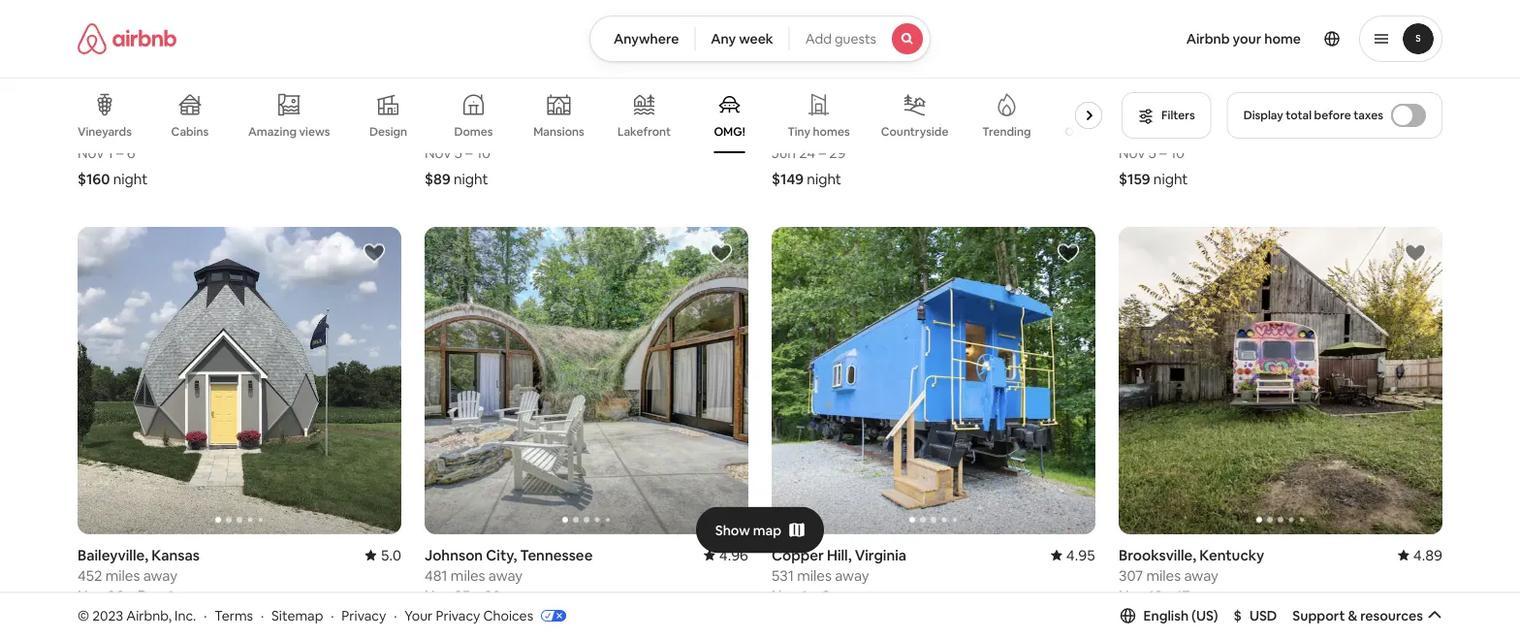 Task type: describe. For each thing, give the bounding box(es) containing it.
show map
[[715, 521, 782, 539]]

city,
[[486, 546, 517, 565]]

countryside
[[881, 124, 949, 139]]

group containing amazing views
[[78, 78, 1132, 153]]

night inside springfield, tennessee 379 miles away nov 5 – 10 $159 night
[[1154, 169, 1188, 188]]

531 for copper hill, virginia 531 miles away nov 1 – 6
[[772, 566, 794, 585]]

4.93 out of 5 average rating image
[[1398, 102, 1443, 121]]

©
[[78, 607, 89, 624]]

night inside brooksville, kentucky 307 miles away nov 12 – 17 $184 night
[[1154, 613, 1189, 631]]

your privacy choices
[[405, 607, 533, 624]]

– inside brooksville, kentucky 307 miles away nov 12 – 17 $184 night
[[1166, 586, 1173, 605]]

group for copper hill, virginia
[[772, 227, 1096, 534]]

homes
[[813, 124, 850, 139]]

galena, missouri 460 miles away nov 5 – 10 $89 night
[[425, 102, 536, 188]]

add to wishlist: baileyville, kansas image
[[363, 241, 386, 265]]

jun
[[772, 143, 796, 162]]

nov inside brooksville, kentucky 307 miles away nov 12 – 17 $184 night
[[1119, 586, 1146, 605]]

tennessee inside johnson city, tennessee 481 miles away nov 25 – 30 $220 night
[[520, 546, 593, 565]]

4.92
[[372, 102, 401, 121]]

nov inside copper hill, virginia 531 miles away nov 1 – 6 $160 night
[[78, 143, 104, 162]]

5.0 out of 5 average rating image
[[365, 546, 401, 565]]

26
[[107, 586, 124, 605]]

add guests
[[806, 30, 877, 48]]

baileyville,
[[78, 546, 148, 565]]

baileyville, kansas 452 miles away nov 26 – dec 1 $150 night
[[78, 546, 200, 631]]

display total before taxes button
[[1227, 92, 1443, 139]]

$220
[[425, 613, 459, 631]]

brooksville, kentucky 307 miles away nov 12 – 17 $184 night
[[1119, 546, 1265, 631]]

add to wishlist: brooksville, kentucky image
[[1404, 241, 1427, 265]]

5.0
[[381, 546, 401, 565]]

4.89 out of 5 average rating image
[[1398, 546, 1443, 565]]

support
[[1293, 607, 1345, 624]]

3 · from the left
[[331, 607, 334, 624]]

527
[[772, 123, 796, 141]]

– inside johnson city, tennessee 481 miles away nov 25 – 30 $220 night
[[474, 586, 481, 605]]

filters button
[[1122, 92, 1212, 139]]

1 for copper hill, virginia 531 miles away nov 1 – 6 $160 night
[[107, 143, 113, 162]]

4.9
[[728, 102, 749, 121]]

29
[[829, 143, 846, 162]]

lakefront
[[618, 124, 671, 139]]

4.95
[[1066, 546, 1096, 565]]

kansas
[[151, 546, 200, 565]]

452
[[78, 566, 102, 585]]

display total before taxes
[[1244, 108, 1384, 123]]

broadway, virginia 527 miles away jun 24 – 29 $149 night
[[772, 102, 897, 188]]

terms
[[215, 607, 253, 624]]

© 2023 airbnb, inc. ·
[[78, 607, 207, 624]]

inc.
[[175, 607, 196, 624]]

virginia for copper hill, virginia 531 miles away nov 1 – 6 $160 night
[[161, 102, 212, 121]]

your privacy choices link
[[405, 607, 566, 625]]

taxes
[[1354, 108, 1384, 123]]

1 · from the left
[[204, 607, 207, 624]]

hill, for copper hill, virginia 531 miles away nov 1 – 6 $160 night
[[133, 102, 158, 121]]

sitemap
[[272, 607, 323, 624]]

away inside copper hill, virginia 531 miles away nov 1 – 6 $160 night
[[141, 123, 175, 141]]

add to wishlist: johnson city, tennessee image
[[710, 241, 733, 265]]

307
[[1119, 566, 1143, 585]]

map
[[753, 521, 782, 539]]

2023
[[92, 607, 123, 624]]

away inside johnson city, tennessee 481 miles away nov 25 – 30 $220 night
[[489, 566, 523, 585]]

4 · from the left
[[394, 607, 397, 624]]

miles inside copper hill, virginia 531 miles away nov 1 – 6 $160 night
[[103, 123, 138, 141]]

any week button
[[695, 16, 790, 62]]

night inside baileyville, kansas 452 miles away nov 26 – dec 1 $150 night
[[113, 613, 147, 631]]

dec
[[138, 586, 165, 605]]

support & resources button
[[1293, 607, 1443, 624]]

show
[[715, 521, 750, 539]]

anywhere
[[614, 30, 679, 48]]

display
[[1244, 108, 1284, 123]]

vineyards
[[78, 124, 132, 139]]

6 for copper hill, virginia 531 miles away nov 1 – 6 $160 night
[[127, 143, 135, 162]]

springfield, tennessee 379 miles away nov 5 – 10 $159 night
[[1119, 102, 1273, 188]]

10 for $159
[[1170, 143, 1185, 162]]

english (us)
[[1144, 607, 1219, 624]]

off-the-grid
[[1065, 124, 1132, 139]]

– inside springfield, tennessee 379 miles away nov 5 – 10 $159 night
[[1160, 143, 1167, 162]]

$160
[[78, 169, 110, 188]]

grid
[[1110, 124, 1132, 139]]

tiny
[[788, 124, 811, 139]]

copper hill, virginia 531 miles away nov 1 – 6
[[772, 546, 907, 605]]

any
[[711, 30, 736, 48]]

2 · from the left
[[261, 607, 264, 624]]

copper for copper hill, virginia 531 miles away nov 1 – 6 $160 night
[[78, 102, 130, 121]]

miles inside brooksville, kentucky 307 miles away nov 12 – 17 $184 night
[[1147, 566, 1181, 585]]

your
[[1233, 30, 1262, 48]]

nov inside baileyville, kansas 452 miles away nov 26 – dec 1 $150 night
[[78, 586, 104, 605]]

virginia inside broadway, virginia 527 miles away jun 24 – 29 $149 night
[[846, 102, 897, 121]]

12
[[1149, 586, 1163, 605]]

1 inside baileyville, kansas 452 miles away nov 26 – dec 1 $150 night
[[168, 586, 174, 605]]

away inside "galena, missouri 460 miles away nov 5 – 10 $89 night"
[[491, 123, 526, 141]]

460
[[425, 123, 450, 141]]

1 for copper hill, virginia 531 miles away nov 1 – 6
[[802, 586, 808, 605]]

30
[[484, 586, 501, 605]]

resources
[[1361, 607, 1424, 624]]

4.9 out of 5 average rating image
[[712, 102, 749, 121]]

english
[[1144, 607, 1189, 624]]

group for johnson city, tennessee
[[425, 227, 749, 534]]

away inside brooksville, kentucky 307 miles away nov 12 – 17 $184 night
[[1184, 566, 1219, 585]]

missouri
[[480, 102, 536, 121]]

4.93
[[1414, 102, 1443, 121]]

miles inside johnson city, tennessee 481 miles away nov 25 – 30 $220 night
[[451, 566, 485, 585]]

tiny homes
[[788, 124, 850, 139]]

off-
[[1065, 124, 1087, 139]]

cabins
[[171, 124, 209, 139]]



Task type: vqa. For each thing, say whether or not it's contained in the screenshot.
group containing Amazing views
yes



Task type: locate. For each thing, give the bounding box(es) containing it.
1 vertical spatial tennessee
[[520, 546, 593, 565]]

night right $89
[[454, 169, 488, 188]]

0 vertical spatial copper
[[78, 102, 130, 121]]

1 vertical spatial copper
[[772, 546, 824, 565]]

1 horizontal spatial 10
[[1170, 143, 1185, 162]]

night down 17
[[1154, 613, 1189, 631]]

1 privacy from the left
[[342, 607, 386, 624]]

tennessee
[[1200, 102, 1273, 121], [520, 546, 593, 565]]

any week
[[711, 30, 774, 48]]

1 inside copper hill, virginia 531 miles away nov 1 – 6
[[802, 586, 808, 605]]

copper for copper hill, virginia 531 miles away nov 1 – 6
[[772, 546, 824, 565]]

miles up 25
[[451, 566, 485, 585]]

support & resources
[[1293, 607, 1424, 624]]

1 horizontal spatial copper
[[772, 546, 824, 565]]

· right the inc.
[[204, 607, 207, 624]]

10 inside "galena, missouri 460 miles away nov 5 – 10 $89 night"
[[476, 143, 491, 162]]

night down 26 in the left of the page
[[113, 613, 147, 631]]

johnson city, tennessee 481 miles away nov 25 – 30 $220 night
[[425, 546, 593, 631]]

$159
[[1119, 169, 1151, 188]]

1 10 from the left
[[476, 143, 491, 162]]

nov inside copper hill, virginia 531 miles away nov 1 – 6
[[772, 586, 798, 605]]

0 vertical spatial 6
[[127, 143, 135, 162]]

4.92 out of 5 average rating image
[[357, 102, 401, 121]]

5 inside springfield, tennessee 379 miles away nov 5 – 10 $159 night
[[1149, 143, 1157, 162]]

hill, inside copper hill, virginia 531 miles away nov 1 – 6
[[827, 546, 852, 565]]

mansions
[[534, 124, 585, 139]]

guests
[[835, 30, 877, 48]]

1 inside copper hill, virginia 531 miles away nov 1 – 6 $160 night
[[107, 143, 113, 162]]

miles down 'galena,' at top left
[[454, 123, 488, 141]]

terms · sitemap · privacy
[[215, 607, 386, 624]]

– inside copper hill, virginia 531 miles away nov 1 – 6
[[811, 586, 818, 605]]

531 inside copper hill, virginia 531 miles away nov 1 – 6
[[772, 566, 794, 585]]

· right 'terms' on the left bottom
[[261, 607, 264, 624]]

filters
[[1162, 108, 1195, 123]]

5 down domes at the top
[[454, 143, 462, 162]]

0 horizontal spatial copper
[[78, 102, 130, 121]]

terms link
[[215, 607, 253, 624]]

· left privacy link
[[331, 607, 334, 624]]

away
[[141, 123, 175, 141], [491, 123, 526, 141], [837, 123, 871, 141], [1184, 123, 1219, 141], [143, 566, 177, 585], [489, 566, 523, 585], [835, 566, 869, 585], [1184, 566, 1219, 585]]

4.99
[[1066, 102, 1096, 121]]

0 horizontal spatial 1
[[107, 143, 113, 162]]

(us)
[[1192, 607, 1219, 624]]

miles inside springfield, tennessee 379 miles away nov 5 – 10 $159 night
[[1147, 123, 1181, 141]]

– down domes at the top
[[466, 143, 473, 162]]

481
[[425, 566, 448, 585]]

design
[[369, 124, 407, 139]]

– inside copper hill, virginia 531 miles away nov 1 – 6 $160 night
[[116, 143, 124, 162]]

17
[[1177, 586, 1191, 605]]

miles up 26 in the left of the page
[[105, 566, 140, 585]]

0 horizontal spatial 5
[[454, 143, 462, 162]]

miles inside baileyville, kansas 452 miles away nov 26 – dec 1 $150 night
[[105, 566, 140, 585]]

6 inside copper hill, virginia 531 miles away nov 1 – 6 $160 night
[[127, 143, 135, 162]]

1 vertical spatial 531
[[772, 566, 794, 585]]

25
[[454, 586, 471, 605]]

away inside baileyville, kansas 452 miles away nov 26 – dec 1 $150 night
[[143, 566, 177, 585]]

miles inside "galena, missouri 460 miles away nov 5 – 10 $89 night"
[[454, 123, 488, 141]]

away inside broadway, virginia 527 miles away jun 24 – 29 $149 night
[[837, 123, 871, 141]]

– left 17
[[1166, 586, 1173, 605]]

miles down springfield,
[[1147, 123, 1181, 141]]

copper inside copper hill, virginia 531 miles away nov 1 – 6
[[772, 546, 824, 565]]

night inside johnson city, tennessee 481 miles away nov 25 – 30 $220 night
[[462, 613, 496, 631]]

– right 25
[[474, 586, 481, 605]]

4.96
[[719, 546, 749, 565]]

english (us) button
[[1121, 607, 1219, 624]]

hill, inside copper hill, virginia 531 miles away nov 1 – 6 $160 night
[[133, 102, 158, 121]]

away inside springfield, tennessee 379 miles away nov 5 – 10 $159 night
[[1184, 123, 1219, 141]]

amazing
[[248, 124, 297, 139]]

2 privacy from the left
[[436, 607, 480, 624]]

1 horizontal spatial 1
[[168, 586, 174, 605]]

night down 30
[[462, 613, 496, 631]]

trending
[[983, 124, 1031, 139]]

$
[[1234, 607, 1242, 624]]

$150
[[78, 613, 109, 631]]

add
[[806, 30, 832, 48]]

none search field containing anywhere
[[589, 16, 931, 62]]

copper inside copper hill, virginia 531 miles away nov 1 – 6 $160 night
[[78, 102, 130, 121]]

1 horizontal spatial 6
[[821, 586, 830, 605]]

2 10 from the left
[[1170, 143, 1185, 162]]

miles down show map button
[[797, 566, 832, 585]]

night
[[113, 169, 148, 188], [454, 169, 488, 188], [807, 169, 842, 188], [1154, 169, 1188, 188], [113, 613, 147, 631], [462, 613, 496, 631], [1154, 613, 1189, 631]]

night down 29
[[807, 169, 842, 188]]

10 down filters
[[1170, 143, 1185, 162]]

miles up $160
[[103, 123, 138, 141]]

6 inside copper hill, virginia 531 miles away nov 1 – 6
[[821, 586, 830, 605]]

6
[[127, 143, 135, 162], [821, 586, 830, 605]]

$89
[[425, 169, 451, 188]]

– down 'vineyards'
[[116, 143, 124, 162]]

night right $160
[[113, 169, 148, 188]]

airbnb your home
[[1187, 30, 1301, 48]]

10 down domes at the top
[[476, 143, 491, 162]]

miles inside broadway, virginia 527 miles away jun 24 – 29 $149 night
[[799, 123, 834, 141]]

0 horizontal spatial tennessee
[[520, 546, 593, 565]]

5 for 379
[[1149, 143, 1157, 162]]

copper down map at the bottom
[[772, 546, 824, 565]]

0 vertical spatial hill,
[[133, 102, 158, 121]]

nov
[[78, 143, 104, 162], [425, 143, 451, 162], [1119, 143, 1146, 162], [78, 586, 104, 605], [425, 586, 451, 605], [772, 586, 798, 605], [1119, 586, 1146, 605]]

omg!
[[714, 124, 745, 139]]

copper
[[78, 102, 130, 121], [772, 546, 824, 565]]

1 right dec
[[168, 586, 174, 605]]

add guests button
[[789, 16, 931, 62]]

broadway,
[[772, 102, 843, 121]]

nov down 379
[[1119, 143, 1146, 162]]

1 horizontal spatial privacy
[[436, 607, 480, 624]]

1 vertical spatial 6
[[821, 586, 830, 605]]

views
[[299, 124, 330, 139]]

$149
[[772, 169, 804, 188]]

virginia inside copper hill, virginia 531 miles away nov 1 – 6
[[855, 546, 907, 565]]

1 horizontal spatial hill,
[[827, 546, 852, 565]]

10 inside springfield, tennessee 379 miles away nov 5 – 10 $159 night
[[1170, 143, 1185, 162]]

1 vertical spatial hill,
[[827, 546, 852, 565]]

profile element
[[954, 0, 1443, 78]]

nov down 452
[[78, 586, 104, 605]]

johnson
[[425, 546, 483, 565]]

group
[[78, 78, 1132, 153], [78, 227, 401, 534], [425, 227, 749, 534], [772, 227, 1096, 534], [1119, 227, 1443, 534]]

virginia for copper hill, virginia 531 miles away nov 1 – 6
[[855, 546, 907, 565]]

nov inside "galena, missouri 460 miles away nov 5 – 10 $89 night"
[[425, 143, 451, 162]]

choices
[[483, 607, 533, 624]]

4.95 out of 5 average rating image
[[1051, 546, 1096, 565]]

night inside broadway, virginia 527 miles away jun 24 – 29 $149 night
[[807, 169, 842, 188]]

away inside copper hill, virginia 531 miles away nov 1 – 6
[[835, 566, 869, 585]]

show map button
[[696, 507, 824, 553]]

10
[[476, 143, 491, 162], [1170, 143, 1185, 162]]

0 horizontal spatial 6
[[127, 143, 135, 162]]

miles up 24 in the top right of the page
[[799, 123, 834, 141]]

nov inside johnson city, tennessee 481 miles away nov 25 – 30 $220 night
[[425, 586, 451, 605]]

week
[[739, 30, 774, 48]]

5 inside "galena, missouri 460 miles away nov 5 – 10 $89 night"
[[454, 143, 462, 162]]

0 horizontal spatial 531
[[78, 123, 100, 141]]

– inside baileyville, kansas 452 miles away nov 26 – dec 1 $150 night
[[127, 586, 134, 605]]

nov down map at the bottom
[[772, 586, 798, 605]]

6 down show map button
[[821, 586, 830, 605]]

2 5 from the left
[[1149, 143, 1157, 162]]

– down filters button
[[1160, 143, 1167, 162]]

1 down show map button
[[802, 586, 808, 605]]

· left "your"
[[394, 607, 397, 624]]

your
[[405, 607, 433, 624]]

1 horizontal spatial tennessee
[[1200, 102, 1273, 121]]

tennessee right filters
[[1200, 102, 1273, 121]]

copper hill, virginia 531 miles away nov 1 – 6 $160 night
[[78, 102, 212, 188]]

0 vertical spatial 531
[[78, 123, 100, 141]]

group for baileyville, kansas
[[78, 227, 401, 534]]

sitemap link
[[272, 607, 323, 624]]

·
[[204, 607, 207, 624], [261, 607, 264, 624], [331, 607, 334, 624], [394, 607, 397, 624]]

nov down 307
[[1119, 586, 1146, 605]]

privacy left "your"
[[342, 607, 386, 624]]

6 down 'vineyards'
[[127, 143, 135, 162]]

None search field
[[589, 16, 931, 62]]

5 for 460
[[454, 143, 462, 162]]

total
[[1286, 108, 1312, 123]]

night inside "galena, missouri 460 miles away nov 5 – 10 $89 night"
[[454, 169, 488, 188]]

1 horizontal spatial 531
[[772, 566, 794, 585]]

miles
[[103, 123, 138, 141], [454, 123, 488, 141], [799, 123, 834, 141], [1147, 123, 1181, 141], [105, 566, 140, 585], [451, 566, 485, 585], [797, 566, 832, 585], [1147, 566, 1181, 585]]

6 for copper hill, virginia 531 miles away nov 1 – 6
[[821, 586, 830, 605]]

night inside copper hill, virginia 531 miles away nov 1 – 6 $160 night
[[113, 169, 148, 188]]

0 vertical spatial tennessee
[[1200, 102, 1273, 121]]

nov down 460 on the left top of the page
[[425, 143, 451, 162]]

379
[[1119, 123, 1143, 141]]

tennessee inside springfield, tennessee 379 miles away nov 5 – 10 $159 night
[[1200, 102, 1273, 121]]

nov down 481
[[425, 586, 451, 605]]

airbnb
[[1187, 30, 1230, 48]]

5 up $159
[[1149, 143, 1157, 162]]

4.89
[[1414, 546, 1443, 565]]

– inside "galena, missouri 460 miles away nov 5 – 10 $89 night"
[[466, 143, 473, 162]]

531 down map at the bottom
[[772, 566, 794, 585]]

domes
[[454, 124, 493, 139]]

hill, for copper hill, virginia 531 miles away nov 1 – 6
[[827, 546, 852, 565]]

copper up 'vineyards'
[[78, 102, 130, 121]]

24
[[799, 143, 816, 162]]

privacy down 25
[[436, 607, 480, 624]]

airbnb,
[[126, 607, 172, 624]]

531
[[78, 123, 100, 141], [772, 566, 794, 585]]

– right 24 in the top right of the page
[[819, 143, 826, 162]]

531 for copper hill, virginia 531 miles away nov 1 – 6 $160 night
[[78, 123, 100, 141]]

anywhere button
[[589, 16, 696, 62]]

1 down 'vineyards'
[[107, 143, 113, 162]]

add to wishlist: copper hill, virginia image
[[1057, 241, 1080, 265]]

531 up $160
[[78, 123, 100, 141]]

0 horizontal spatial privacy
[[342, 607, 386, 624]]

night right $159
[[1154, 169, 1188, 188]]

tennessee right city,
[[520, 546, 593, 565]]

10 for $89
[[476, 143, 491, 162]]

home
[[1265, 30, 1301, 48]]

the-
[[1087, 124, 1110, 139]]

privacy link
[[342, 607, 386, 624]]

– inside broadway, virginia 527 miles away jun 24 – 29 $149 night
[[819, 143, 826, 162]]

group for brooksville, kentucky
[[1119, 227, 1443, 534]]

$ usd
[[1234, 607, 1277, 624]]

brooksville,
[[1119, 546, 1197, 565]]

– right 26 in the left of the page
[[127, 586, 134, 605]]

1 horizontal spatial 5
[[1149, 143, 1157, 162]]

$184
[[1119, 613, 1151, 631]]

0 horizontal spatial hill,
[[133, 102, 158, 121]]

nov inside springfield, tennessee 379 miles away nov 5 – 10 $159 night
[[1119, 143, 1146, 162]]

2 horizontal spatial 1
[[802, 586, 808, 605]]

&
[[1348, 607, 1358, 624]]

– down show map button
[[811, 586, 818, 605]]

4.96 out of 5 average rating image
[[704, 546, 749, 565]]

nov down 'vineyards'
[[78, 143, 104, 162]]

amazing views
[[248, 124, 330, 139]]

531 inside copper hill, virginia 531 miles away nov 1 – 6 $160 night
[[78, 123, 100, 141]]

virginia inside copper hill, virginia 531 miles away nov 1 – 6 $160 night
[[161, 102, 212, 121]]

miles down brooksville,
[[1147, 566, 1181, 585]]

4.99 out of 5 average rating image
[[1051, 102, 1096, 121]]

1 5 from the left
[[454, 143, 462, 162]]

miles inside copper hill, virginia 531 miles away nov 1 – 6
[[797, 566, 832, 585]]

0 horizontal spatial 10
[[476, 143, 491, 162]]



